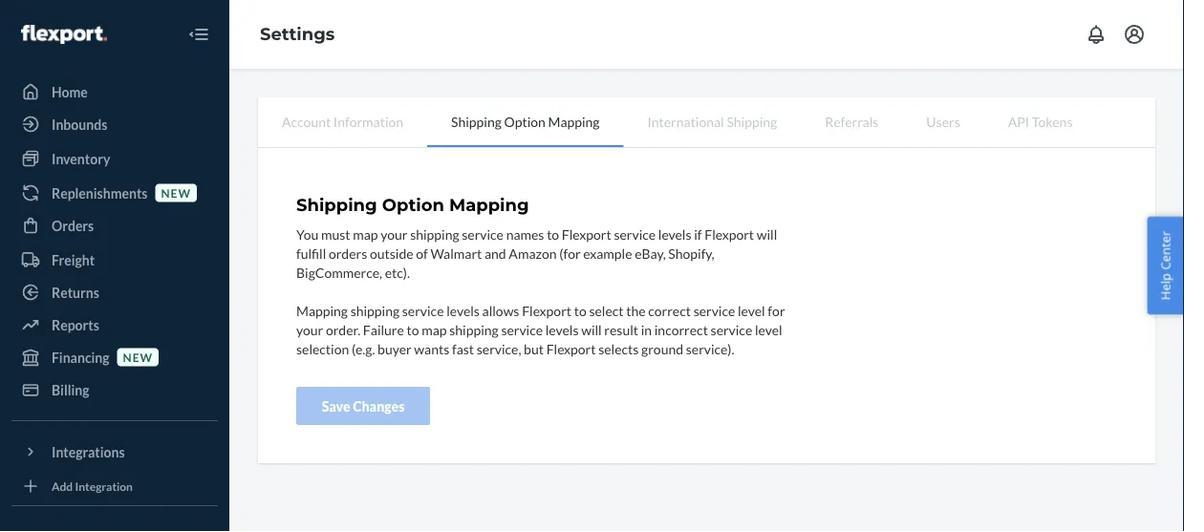 Task type: vqa. For each thing, say whether or not it's contained in the screenshot.
CORRECT
yes



Task type: locate. For each thing, give the bounding box(es) containing it.
levels left "allows"
[[446, 302, 480, 319]]

financing
[[52, 349, 110, 366]]

freight
[[52, 252, 95, 268]]

shipping up failure
[[350, 302, 400, 319]]

inventory link
[[11, 143, 218, 174]]

0 horizontal spatial your
[[296, 321, 323, 338]]

levels left result
[[546, 321, 579, 338]]

1 horizontal spatial will
[[757, 226, 777, 242]]

for
[[768, 302, 785, 319]]

if
[[694, 226, 702, 242]]

level left for at the bottom right of the page
[[738, 302, 765, 319]]

flexport
[[562, 226, 611, 242], [705, 226, 754, 242], [522, 302, 572, 319], [546, 341, 596, 357]]

0 vertical spatial shipping option mapping
[[451, 113, 600, 130]]

result
[[604, 321, 638, 338]]

1 vertical spatial will
[[581, 321, 602, 338]]

shipping up fast at the bottom left
[[449, 321, 499, 338]]

shipping option mapping inside tab
[[451, 113, 600, 130]]

but
[[524, 341, 544, 357]]

0 horizontal spatial to
[[407, 321, 419, 338]]

2 vertical spatial mapping
[[296, 302, 348, 319]]

service up wants
[[402, 302, 444, 319]]

orders
[[52, 217, 94, 234]]

2 vertical spatial to
[[407, 321, 419, 338]]

1 horizontal spatial new
[[161, 186, 191, 200]]

1 horizontal spatial levels
[[546, 321, 579, 338]]

mapping inside mapping shipping service levels allows flexport to select the correct service level for your order.                 failure to map shipping service levels will result in incorrect service level selection                 (e.g. buyer wants fast service, but flexport selects ground service).
[[296, 302, 348, 319]]

new up the orders link
[[161, 186, 191, 200]]

open account menu image
[[1123, 23, 1146, 46]]

information
[[333, 113, 403, 130]]

service up and
[[462, 226, 504, 242]]

returns
[[52, 284, 99, 301]]

service up but
[[501, 321, 543, 338]]

open notifications image
[[1085, 23, 1108, 46]]

will
[[757, 226, 777, 242], [581, 321, 602, 338]]

1 horizontal spatial mapping
[[449, 195, 529, 216]]

mapping
[[548, 113, 600, 130], [449, 195, 529, 216], [296, 302, 348, 319]]

ground
[[641, 341, 683, 357]]

must
[[321, 226, 350, 242]]

to
[[547, 226, 559, 242], [574, 302, 587, 319], [407, 321, 419, 338]]

1 vertical spatial map
[[422, 321, 447, 338]]

to up buyer
[[407, 321, 419, 338]]

will right if
[[757, 226, 777, 242]]

names
[[506, 226, 544, 242]]

replenishments
[[52, 185, 148, 201]]

0 vertical spatial new
[[161, 186, 191, 200]]

0 vertical spatial map
[[353, 226, 378, 242]]

shipping up the of
[[410, 226, 459, 242]]

home link
[[11, 76, 218, 107]]

2 vertical spatial levels
[[546, 321, 579, 338]]

fast
[[452, 341, 474, 357]]

levels left if
[[658, 226, 692, 242]]

settings
[[260, 24, 335, 45]]

0 horizontal spatial map
[[353, 226, 378, 242]]

1 vertical spatial shipping option mapping
[[296, 195, 529, 216]]

map inside mapping shipping service levels allows flexport to select the correct service level for your order.                 failure to map shipping service levels will result in incorrect service level selection                 (e.g. buyer wants fast service, but flexport selects ground service).
[[422, 321, 447, 338]]

to right names
[[547, 226, 559, 242]]

new
[[161, 186, 191, 200], [123, 350, 153, 364]]

settings link
[[260, 24, 335, 45]]

to inside you must map your shipping service names to flexport service levels if flexport will fulfill orders outside of walmart and amazon (for example ebay, shopify, bigcommerce, etc).
[[547, 226, 559, 242]]

selects
[[598, 341, 639, 357]]

flexport right if
[[705, 226, 754, 242]]

1 vertical spatial your
[[296, 321, 323, 338]]

referrals
[[825, 113, 879, 130]]

2 horizontal spatial levels
[[658, 226, 692, 242]]

1 horizontal spatial option
[[504, 113, 546, 130]]

inventory
[[52, 151, 110, 167]]

2 vertical spatial shipping
[[449, 321, 499, 338]]

service up incorrect
[[694, 302, 735, 319]]

you
[[296, 226, 319, 242]]

0 vertical spatial will
[[757, 226, 777, 242]]

select
[[589, 302, 624, 319]]

etc).
[[385, 264, 410, 280]]

tokens
[[1032, 113, 1073, 130]]

center
[[1157, 231, 1174, 270]]

1 horizontal spatial your
[[381, 226, 408, 242]]

map
[[353, 226, 378, 242], [422, 321, 447, 338]]

(e.g.
[[352, 341, 375, 357]]

0 vertical spatial your
[[381, 226, 408, 242]]

0 vertical spatial shipping
[[410, 226, 459, 242]]

users
[[926, 113, 960, 130]]

0 vertical spatial level
[[738, 302, 765, 319]]

1 vertical spatial levels
[[446, 302, 480, 319]]

0 horizontal spatial option
[[382, 195, 444, 216]]

save changes
[[322, 398, 405, 414]]

shipping
[[451, 113, 502, 130], [727, 113, 777, 130], [296, 195, 377, 216]]

to left the 'select'
[[574, 302, 587, 319]]

0 vertical spatial levels
[[658, 226, 692, 242]]

account
[[282, 113, 331, 130]]

your up selection
[[296, 321, 323, 338]]

returns link
[[11, 277, 218, 308]]

inbounds
[[52, 116, 107, 132]]

service
[[462, 226, 504, 242], [614, 226, 656, 242], [402, 302, 444, 319], [694, 302, 735, 319], [501, 321, 543, 338], [711, 321, 752, 338]]

users tab
[[903, 97, 984, 145]]

map up wants
[[422, 321, 447, 338]]

2 horizontal spatial mapping
[[548, 113, 600, 130]]

you must map your shipping service names to flexport service levels if flexport will fulfill orders outside of walmart and amazon (for example ebay, shopify, bigcommerce, etc).
[[296, 226, 777, 280]]

1 horizontal spatial to
[[547, 226, 559, 242]]

your
[[381, 226, 408, 242], [296, 321, 323, 338]]

0 vertical spatial mapping
[[548, 113, 600, 130]]

levels inside you must map your shipping service names to flexport service levels if flexport will fulfill orders outside of walmart and amazon (for example ebay, shopify, bigcommerce, etc).
[[658, 226, 692, 242]]

shipping
[[410, 226, 459, 242], [350, 302, 400, 319], [449, 321, 499, 338]]

will down the 'select'
[[581, 321, 602, 338]]

save
[[322, 398, 350, 414]]

mapping inside tab
[[548, 113, 600, 130]]

wants
[[414, 341, 449, 357]]

option
[[504, 113, 546, 130], [382, 195, 444, 216]]

close navigation image
[[187, 23, 210, 46]]

incorrect
[[654, 321, 708, 338]]

example
[[583, 245, 632, 261]]

level
[[738, 302, 765, 319], [755, 321, 782, 338]]

map up orders
[[353, 226, 378, 242]]

level down for at the bottom right of the page
[[755, 321, 782, 338]]

integration
[[75, 479, 133, 493]]

the
[[626, 302, 646, 319]]

will inside you must map your shipping service names to flexport service levels if flexport will fulfill orders outside of walmart and amazon (for example ebay, shopify, bigcommerce, etc).
[[757, 226, 777, 242]]

(for
[[559, 245, 581, 261]]

billing link
[[11, 375, 218, 405]]

your inside mapping shipping service levels allows flexport to select the correct service level for your order.                 failure to map shipping service levels will result in incorrect service level selection                 (e.g. buyer wants fast service, but flexport selects ground service).
[[296, 321, 323, 338]]

0 horizontal spatial mapping
[[296, 302, 348, 319]]

api tokens tab
[[984, 97, 1097, 145]]

1 horizontal spatial map
[[422, 321, 447, 338]]

service up ebay,
[[614, 226, 656, 242]]

1 vertical spatial to
[[574, 302, 587, 319]]

1 vertical spatial new
[[123, 350, 153, 364]]

new down reports link
[[123, 350, 153, 364]]

account information tab
[[258, 97, 427, 145]]

shipping option mapping
[[451, 113, 600, 130], [296, 195, 529, 216]]

levels
[[658, 226, 692, 242], [446, 302, 480, 319], [546, 321, 579, 338]]

1 vertical spatial level
[[755, 321, 782, 338]]

add
[[52, 479, 73, 493]]

your up outside
[[381, 226, 408, 242]]

0 horizontal spatial will
[[581, 321, 602, 338]]

billing
[[52, 382, 89, 398]]

0 vertical spatial to
[[547, 226, 559, 242]]

0 vertical spatial option
[[504, 113, 546, 130]]

0 horizontal spatial new
[[123, 350, 153, 364]]

tab list
[[258, 97, 1156, 148]]

map inside you must map your shipping service names to flexport service levels if flexport will fulfill orders outside of walmart and amazon (for example ebay, shopify, bigcommerce, etc).
[[353, 226, 378, 242]]

shopify,
[[668, 245, 715, 261]]



Task type: describe. For each thing, give the bounding box(es) containing it.
0 horizontal spatial shipping
[[296, 195, 377, 216]]

in
[[641, 321, 652, 338]]

ebay,
[[635, 245, 666, 261]]

1 vertical spatial option
[[382, 195, 444, 216]]

amazon
[[509, 245, 557, 261]]

reports
[[52, 317, 99, 333]]

new for financing
[[123, 350, 153, 364]]

service,
[[477, 341, 521, 357]]

buyer
[[378, 341, 412, 357]]

fulfill
[[296, 245, 326, 261]]

add integration link
[[11, 475, 218, 498]]

add integration
[[52, 479, 133, 493]]

correct
[[648, 302, 691, 319]]

failure
[[363, 321, 404, 338]]

international shipping tab
[[624, 97, 801, 145]]

api
[[1008, 113, 1029, 130]]

help center button
[[1147, 217, 1184, 315]]

save changes button
[[296, 387, 430, 425]]

orders
[[329, 245, 367, 261]]

account information
[[282, 113, 403, 130]]

flexport logo image
[[21, 25, 107, 44]]

shipping option mapping tab
[[427, 97, 624, 147]]

service up service). on the bottom right
[[711, 321, 752, 338]]

of
[[416, 245, 428, 261]]

and
[[485, 245, 506, 261]]

freight link
[[11, 245, 218, 275]]

integrations button
[[11, 437, 218, 467]]

integrations
[[52, 444, 125, 460]]

allows
[[482, 302, 519, 319]]

flexport up but
[[522, 302, 572, 319]]

2 horizontal spatial shipping
[[727, 113, 777, 130]]

help
[[1157, 273, 1174, 300]]

order.
[[326, 321, 360, 338]]

api tokens
[[1008, 113, 1073, 130]]

2 horizontal spatial to
[[574, 302, 587, 319]]

international shipping
[[648, 113, 777, 130]]

new for replenishments
[[161, 186, 191, 200]]

tab list containing account information
[[258, 97, 1156, 148]]

0 horizontal spatial levels
[[446, 302, 480, 319]]

home
[[52, 84, 88, 100]]

inbounds link
[[11, 109, 218, 140]]

referrals tab
[[801, 97, 903, 145]]

shipping inside you must map your shipping service names to flexport service levels if flexport will fulfill orders outside of walmart and amazon (for example ebay, shopify, bigcommerce, etc).
[[410, 226, 459, 242]]

international
[[648, 113, 724, 130]]

flexport up (for
[[562, 226, 611, 242]]

your inside you must map your shipping service names to flexport service levels if flexport will fulfill orders outside of walmart and amazon (for example ebay, shopify, bigcommerce, etc).
[[381, 226, 408, 242]]

help center
[[1157, 231, 1174, 300]]

1 horizontal spatial shipping
[[451, 113, 502, 130]]

flexport right but
[[546, 341, 596, 357]]

reports link
[[11, 310, 218, 340]]

1 vertical spatial shipping
[[350, 302, 400, 319]]

changes
[[353, 398, 405, 414]]

option inside tab
[[504, 113, 546, 130]]

1 vertical spatial mapping
[[449, 195, 529, 216]]

outside
[[370, 245, 413, 261]]

bigcommerce,
[[296, 264, 382, 280]]

walmart
[[431, 245, 482, 261]]

mapping shipping service levels allows flexport to select the correct service level for your order.                 failure to map shipping service levels will result in incorrect service level selection                 (e.g. buyer wants fast service, but flexport selects ground service).
[[296, 302, 785, 357]]

orders link
[[11, 210, 218, 241]]

selection
[[296, 341, 349, 357]]

will inside mapping shipping service levels allows flexport to select the correct service level for your order.                 failure to map shipping service levels will result in incorrect service level selection                 (e.g. buyer wants fast service, but flexport selects ground service).
[[581, 321, 602, 338]]

service).
[[686, 341, 734, 357]]



